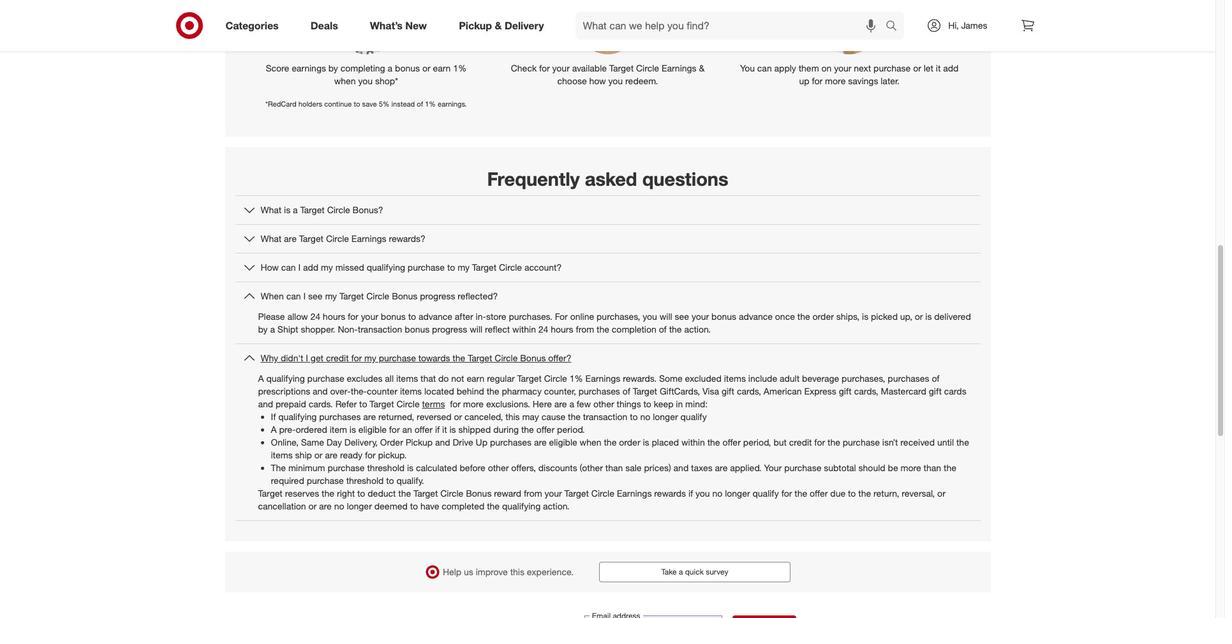 Task type: locate. For each thing, give the bounding box(es) containing it.
earn up behind
[[467, 373, 485, 384]]

bonus inside score earnings by completing a bonus or earn 1% when you shop*
[[395, 63, 420, 74]]

2 what from the top
[[261, 233, 282, 244]]

counter
[[367, 386, 398, 396]]

target
[[610, 63, 634, 74], [300, 204, 325, 215], [299, 233, 324, 244], [472, 262, 497, 272], [340, 290, 364, 301], [468, 352, 493, 363], [517, 373, 542, 384], [633, 386, 658, 396], [370, 398, 394, 409], [258, 488, 283, 499], [414, 488, 438, 499], [565, 488, 589, 499]]

1 vertical spatial progress
[[432, 324, 468, 334]]

giftcards,
[[660, 386, 700, 396]]

will down when can i see my target circle bonus progress reflected? 'dropdown button'
[[660, 311, 673, 322]]

2 vertical spatial bonus
[[466, 488, 492, 499]]

for right the check
[[540, 63, 550, 74]]

to down "things"
[[630, 411, 638, 422]]

shop*
[[375, 75, 398, 86]]

the-
[[351, 386, 367, 396]]

my inside 'dropdown button'
[[325, 290, 337, 301]]

allow
[[288, 311, 308, 322]]

this down the exclusions.
[[506, 411, 520, 422]]

are down reserves
[[319, 500, 332, 511]]

or inside please allow 24 hours for your bonus to advance after in-store purchases. for online purchases, you will see your bonus advance once the order ships, is picked up, or is delivered by a shipt shopper. non-transaction bonus progress will reflect within 24 hours from the completion of the action.
[[915, 311, 923, 322]]

1 horizontal spatial other
[[594, 398, 615, 409]]

credit
[[326, 352, 349, 363], [790, 437, 812, 448]]

0 vertical spatial see
[[308, 290, 323, 301]]

bonus inside dropdown button
[[521, 352, 546, 363]]

and left the drive in the left bottom of the page
[[435, 437, 450, 448]]

0 vertical spatial add
[[944, 63, 959, 74]]

0 vertical spatial 1%
[[453, 63, 467, 74]]

cards, down include
[[737, 386, 762, 396]]

if
[[435, 424, 440, 435], [689, 488, 693, 499]]

your inside terms for more exclusions. here are a few other things to keep in mind: if qualifying purchases are returned, reversed or canceled, this may cause the transaction to no longer qualify a pre-ordered item is eligible for an offer if it is shipped during the offer period. online, same day delivery, order pickup and drive up purchases are eligible when the order is placed within the offer period, but credit for the purchase isn't received until the items ship or are ready for pickup. the minimum purchase threshold is calculated before other offers, discounts (other than sale prices) and taxes are applied. your purchase subtotal should be more than the required purchase threshold to qualify. target reserves the right to deduct the target circle bonus reward from your target circle earnings rewards if you no longer qualify for the offer due to the return, reversal, or cancellation or are no longer deemed to have completed the qualifying action.
[[545, 488, 562, 499]]

gift left cards
[[929, 386, 942, 396]]

1 vertical spatial what
[[261, 233, 282, 244]]

action.
[[685, 324, 711, 334], [543, 500, 570, 511]]

within down the purchases.
[[513, 324, 536, 334]]

transaction
[[358, 324, 402, 334], [583, 411, 628, 422]]

purchase inside a qualifying purchase excludes all items that do not earn regular target circle 1% earnings rewards. some excluded items include adult beverage purchases, purchases of prescriptions and over-the-counter items located behind the pharmacy counter, purchases of target giftcards, visa gift cards, american express gift cards, mastercard gift cards and prepaid cards. refer to target circle
[[307, 373, 345, 384]]

0 vertical spatial more
[[826, 75, 846, 86]]

2 horizontal spatial gift
[[929, 386, 942, 396]]

1 horizontal spatial a
[[271, 424, 277, 435]]

2 horizontal spatial more
[[901, 462, 922, 473]]

if down reversed
[[435, 424, 440, 435]]

them
[[799, 63, 820, 74]]

is
[[284, 204, 291, 215], [863, 311, 869, 322], [926, 311, 932, 322], [350, 424, 356, 435], [450, 424, 456, 435], [643, 437, 650, 448], [407, 462, 414, 473]]

purchases, inside please allow 24 hours for your bonus to advance after in-store purchases. for online purchases, you will see your bonus advance once the order ships, is picked up, or is delivered by a shipt shopper. non-transaction bonus progress will reflect within 24 hours from the completion of the action.
[[597, 311, 641, 322]]

i left get
[[306, 352, 308, 363]]

check for your available target circle earnings & choose how you redeem.
[[511, 63, 705, 86]]

target down rewards.
[[633, 386, 658, 396]]

pickup left delivery
[[459, 19, 492, 32]]

longer down "applied."
[[725, 488, 751, 499]]

when inside terms for more exclusions. here are a few other things to keep in mind: if qualifying purchases are returned, reversed or canceled, this may cause the transaction to no longer qualify a pre-ordered item is eligible for an offer if it is shipped during the offer period. online, same day delivery, order pickup and drive up purchases are eligible when the order is placed within the offer period, but credit for the purchase isn't received until the items ship or are ready for pickup. the minimum purchase threshold is calculated before other offers, discounts (other than sale prices) and taxes are applied. your purchase subtotal should be more than the required purchase threshold to qualify. target reserves the right to deduct the target circle bonus reward from your target circle earnings rewards if you no longer qualify for the offer due to the return, reversal, or cancellation or are no longer deemed to have completed the qualifying action.
[[580, 437, 602, 448]]

over-
[[330, 386, 351, 396]]

(other
[[580, 462, 603, 473]]

a inside please allow 24 hours for your bonus to advance after in-store purchases. for online purchases, you will see your bonus advance once the order ships, is picked up, or is delivered by a shipt shopper. non-transaction bonus progress will reflect within 24 hours from the completion of the action.
[[270, 324, 275, 334]]

1 vertical spatial &
[[699, 63, 705, 74]]

i inside 'dropdown button'
[[304, 290, 306, 301]]

credit inside terms for more exclusions. here are a few other things to keep in mind: if qualifying purchases are returned, reversed or canceled, this may cause the transaction to no longer qualify a pre-ordered item is eligible for an offer if it is shipped during the offer period. online, same day delivery, order pickup and drive up purchases are eligible when the order is placed within the offer period, but credit for the purchase isn't received until the items ship or are ready for pickup. the minimum purchase threshold is calculated before other offers, discounts (other than sale prices) and taxes are applied. your purchase subtotal should be more than the required purchase threshold to qualify. target reserves the right to deduct the target circle bonus reward from your target circle earnings rewards if you no longer qualify for the offer due to the return, reversal, or cancellation or are no longer deemed to have completed the qualifying action.
[[790, 437, 812, 448]]

all
[[385, 373, 394, 384]]

1 horizontal spatial transaction
[[583, 411, 628, 422]]

earnings
[[662, 63, 697, 74], [352, 233, 387, 244], [586, 373, 621, 384], [617, 488, 652, 499]]

1% inside score earnings by completing a bonus or earn 1% when you shop*
[[453, 63, 467, 74]]

other left 'offers,'
[[488, 462, 509, 473]]

gift
[[722, 386, 735, 396], [839, 386, 852, 396], [929, 386, 942, 396]]

None text field
[[585, 615, 723, 618]]

advance
[[419, 311, 453, 322], [739, 311, 773, 322]]

ship
[[295, 449, 312, 460]]

is up what are target circle earnings rewards?
[[284, 204, 291, 215]]

progress inside 'dropdown button'
[[420, 290, 455, 301]]

longer
[[653, 411, 678, 422], [725, 488, 751, 499], [347, 500, 372, 511]]

or down reserves
[[309, 500, 317, 511]]

purchase up 'later.'
[[874, 63, 911, 74]]

to
[[354, 100, 360, 109], [447, 262, 455, 272], [408, 311, 416, 322], [359, 398, 367, 409], [644, 398, 652, 409], [630, 411, 638, 422], [386, 475, 394, 486], [358, 488, 365, 499], [849, 488, 856, 499], [410, 500, 418, 511]]

transaction inside terms for more exclusions. here are a few other things to keep in mind: if qualifying purchases are returned, reversed or canceled, this may cause the transaction to no longer qualify a pre-ordered item is eligible for an offer if it is shipped during the offer period. online, same day delivery, order pickup and drive up purchases are eligible when the order is placed within the offer period, but credit for the purchase isn't received until the items ship or are ready for pickup. the minimum purchase threshold is calculated before other offers, discounts (other than sale prices) and taxes are applied. your purchase subtotal should be more than the required purchase threshold to qualify. target reserves the right to deduct the target circle bonus reward from your target circle earnings rewards if you no longer qualify for the offer due to the return, reversal, or cancellation or are no longer deemed to have completed the qualifying action.
[[583, 411, 628, 422]]

0 vertical spatial 24
[[311, 311, 321, 322]]

during
[[494, 424, 519, 435]]

please
[[258, 311, 285, 322]]

0 horizontal spatial when
[[334, 75, 356, 86]]

your right on
[[835, 63, 852, 74]]

take
[[662, 567, 677, 576]]

&
[[495, 19, 502, 32], [699, 63, 705, 74]]

your inside you can apply them on your next purchase or let it add up for more savings later.
[[835, 63, 852, 74]]

before
[[460, 462, 486, 473]]

hours up non-
[[323, 311, 346, 322]]

the inside dropdown button
[[453, 352, 466, 363]]

continue
[[324, 100, 352, 109]]

1 vertical spatial it
[[442, 424, 447, 435]]

items down 'that'
[[400, 386, 422, 396]]

than
[[606, 462, 623, 473], [924, 462, 942, 473]]

0 vertical spatial no
[[641, 411, 651, 422]]

see up some
[[675, 311, 690, 322]]

0 vertical spatial longer
[[653, 411, 678, 422]]

1 vertical spatial threshold
[[346, 475, 384, 486]]

until
[[938, 437, 955, 448]]

is right item in the bottom of the page
[[350, 424, 356, 435]]

order inside please allow 24 hours for your bonus to advance after in-store purchases. for online purchases, you will see your bonus advance once the order ships, is picked up, or is delivered by a shipt shopper. non-transaction bonus progress will reflect within 24 hours from the completion of the action.
[[813, 311, 834, 322]]

0 horizontal spatial more
[[463, 398, 484, 409]]

1 vertical spatial a
[[271, 424, 277, 435]]

can for when
[[287, 290, 301, 301]]

can inside 'dropdown button'
[[287, 290, 301, 301]]

i for see
[[304, 290, 306, 301]]

1 vertical spatial purchases,
[[842, 373, 886, 384]]

1 horizontal spatial when
[[580, 437, 602, 448]]

1 horizontal spatial 24
[[539, 324, 549, 334]]

this right improve
[[511, 566, 525, 577]]

purchases,
[[597, 311, 641, 322], [842, 373, 886, 384]]

0 vertical spatial can
[[758, 63, 772, 74]]

gift right visa
[[722, 386, 735, 396]]

purchase down rewards? in the top left of the page
[[408, 262, 445, 272]]

you inside score earnings by completing a bonus or earn 1% when you shop*
[[359, 75, 373, 86]]

1% for earn
[[453, 63, 467, 74]]

than left sale
[[606, 462, 623, 473]]

score
[[266, 63, 289, 74]]

other
[[594, 398, 615, 409], [488, 462, 509, 473]]

qualifying inside dropdown button
[[367, 262, 405, 272]]

see inside please allow 24 hours for your bonus to advance after in-store purchases. for online purchases, you will see your bonus advance once the order ships, is picked up, or is delivered by a shipt shopper. non-transaction bonus progress will reflect within 24 hours from the completion of the action.
[[675, 311, 690, 322]]

0 horizontal spatial earn
[[433, 63, 451, 74]]

a up 'shop*'
[[388, 63, 393, 74]]

1 vertical spatial 1%
[[425, 100, 436, 109]]

0 vertical spatial within
[[513, 324, 536, 334]]

1 horizontal spatial eligible
[[549, 437, 578, 448]]

earnings inside terms for more exclusions. here are a few other things to keep in mind: if qualifying purchases are returned, reversed or canceled, this may cause the transaction to no longer qualify a pre-ordered item is eligible for an offer if it is shipped during the offer period. online, same day delivery, order pickup and drive up purchases are eligible when the order is placed within the offer period, but credit for the purchase isn't received until the items ship or are ready for pickup. the minimum purchase threshold is calculated before other offers, discounts (other than sale prices) and taxes are applied. your purchase subtotal should be more than the required purchase threshold to qualify. target reserves the right to deduct the target circle bonus reward from your target circle earnings rewards if you no longer qualify for the offer due to the return, reversal, or cancellation or are no longer deemed to have completed the qualifying action.
[[617, 488, 652, 499]]

it inside terms for more exclusions. here are a few other things to keep in mind: if qualifying purchases are returned, reversed or canceled, this may cause the transaction to no longer qualify a pre-ordered item is eligible for an offer if it is shipped during the offer period. online, same day delivery, order pickup and drive up purchases are eligible when the order is placed within the offer period, but credit for the purchase isn't received until the items ship or are ready for pickup. the minimum purchase threshold is calculated before other offers, discounts (other than sale prices) and taxes are applied. your purchase subtotal should be more than the required purchase threshold to qualify. target reserves the right to deduct the target circle bonus reward from your target circle earnings rewards if you no longer qualify for the offer due to the return, reversal, or cancellation or are no longer deemed to have completed the qualifying action.
[[442, 424, 447, 435]]

within inside please allow 24 hours for your bonus to advance after in-store purchases. for online purchases, you will see your bonus advance once the order ships, is picked up, or is delivered by a shipt shopper. non-transaction bonus progress will reflect within 24 hours from the completion of the action.
[[513, 324, 536, 334]]

my down "missed"
[[325, 290, 337, 301]]

0 horizontal spatial order
[[619, 437, 641, 448]]

you inside please allow 24 hours for your bonus to advance after in-store purchases. for online purchases, you will see your bonus advance once the order ships, is picked up, or is delivered by a shipt shopper. non-transaction bonus progress will reflect within 24 hours from the completion of the action.
[[643, 311, 658, 322]]

a inside button
[[679, 567, 683, 576]]

to left have at the left bottom
[[410, 500, 418, 511]]

from inside please allow 24 hours for your bonus to advance after in-store purchases. for online purchases, you will see your bonus advance once the order ships, is picked up, or is delivered by a shipt shopper. non-transaction bonus progress will reflect within 24 hours from the completion of the action.
[[576, 324, 595, 334]]

from right reward
[[524, 488, 542, 499]]

1 horizontal spatial purchases,
[[842, 373, 886, 384]]

& inside pickup & delivery link
[[495, 19, 502, 32]]

or right reversal,
[[938, 488, 946, 499]]

1 horizontal spatial from
[[576, 324, 595, 334]]

purchases up mastercard
[[888, 373, 930, 384]]

or
[[423, 63, 431, 74], [914, 63, 922, 74], [915, 311, 923, 322], [454, 411, 462, 422], [315, 449, 323, 460], [938, 488, 946, 499], [309, 500, 317, 511]]

purchases.
[[509, 311, 553, 322]]

1 vertical spatial pickup
[[406, 437, 433, 448]]

can for you
[[758, 63, 772, 74]]

hours down the for
[[551, 324, 574, 334]]

by inside please allow 24 hours for your bonus to advance after in-store purchases. for online purchases, you will see your bonus advance once the order ships, is picked up, or is delivered by a shipt shopper. non-transaction bonus progress will reflect within 24 hours from the completion of the action.
[[258, 324, 268, 334]]

*redcard
[[266, 100, 297, 109]]

the
[[271, 462, 286, 473]]

1 vertical spatial transaction
[[583, 411, 628, 422]]

pickup down an at the left bottom
[[406, 437, 433, 448]]

1 horizontal spatial no
[[641, 411, 651, 422]]

1 horizontal spatial hours
[[551, 324, 574, 334]]

progress down after
[[432, 324, 468, 334]]

should
[[859, 462, 886, 473]]

i up allow
[[304, 290, 306, 301]]

1 vertical spatial if
[[689, 488, 693, 499]]

bonus?
[[353, 204, 383, 215]]

no
[[641, 411, 651, 422], [713, 488, 723, 499], [334, 500, 344, 511]]

for inside please allow 24 hours for your bonus to advance after in-store purchases. for online purchases, you will see your bonus advance once the order ships, is picked up, or is delivered by a shipt shopper. non-transaction bonus progress will reflect within 24 hours from the completion of the action.
[[348, 311, 359, 322]]

0 vertical spatial transaction
[[358, 324, 402, 334]]

next
[[854, 63, 872, 74]]

what for what is a target circle bonus?
[[261, 204, 282, 215]]

0 vertical spatial earn
[[433, 63, 451, 74]]

circle down (other
[[592, 488, 615, 499]]

order inside terms for more exclusions. here are a few other things to keep in mind: if qualifying purchases are returned, reversed or canceled, this may cause the transaction to no longer qualify a pre-ordered item is eligible for an offer if it is shipped during the offer period. online, same day delivery, order pickup and drive up purchases are eligible when the order is placed within the offer period, but credit for the purchase isn't received until the items ship or are ready for pickup. the minimum purchase threshold is calculated before other offers, discounts (other than sale prices) and taxes are applied. your purchase subtotal should be more than the required purchase threshold to qualify. target reserves the right to deduct the target circle bonus reward from your target circle earnings rewards if you no longer qualify for the offer due to the return, reversal, or cancellation or are no longer deemed to have completed the qualifying action.
[[619, 437, 641, 448]]

0 horizontal spatial hours
[[323, 311, 346, 322]]

0 vertical spatial by
[[329, 63, 338, 74]]

1% left earnings.
[[425, 100, 436, 109]]

1 horizontal spatial 1%
[[453, 63, 467, 74]]

1 horizontal spatial &
[[699, 63, 705, 74]]

longer down keep
[[653, 411, 678, 422]]

0 vertical spatial eligible
[[359, 424, 387, 435]]

1 horizontal spatial cards,
[[855, 386, 879, 396]]

2 horizontal spatial bonus
[[521, 352, 546, 363]]

action. down discounts
[[543, 500, 570, 511]]

or down new
[[423, 63, 431, 74]]

a left few
[[570, 398, 575, 409]]

period.
[[557, 424, 585, 435]]

0 vertical spatial it
[[937, 63, 941, 74]]

1 vertical spatial action.
[[543, 500, 570, 511]]

are down what is a target circle bonus? on the left top of page
[[284, 233, 297, 244]]

you inside terms for more exclusions. here are a few other things to keep in mind: if qualifying purchases are returned, reversed or canceled, this may cause the transaction to no longer qualify a pre-ordered item is eligible for an offer if it is shipped during the offer period. online, same day delivery, order pickup and drive up purchases are eligible when the order is placed within the offer period, but credit for the purchase isn't received until the items ship or are ready for pickup. the minimum purchase threshold is calculated before other offers, discounts (other than sale prices) and taxes are applied. your purchase subtotal should be more than the required purchase threshold to qualify. target reserves the right to deduct the target circle bonus reward from your target circle earnings rewards if you no longer qualify for the offer due to the return, reversal, or cancellation or are no longer deemed to have completed the qualifying action.
[[696, 488, 710, 499]]

your
[[765, 462, 782, 473]]

your up excluded
[[692, 311, 709, 322]]

excluded
[[685, 373, 722, 384]]

0 horizontal spatial cards,
[[737, 386, 762, 396]]

& inside check for your available target circle earnings & choose how you redeem.
[[699, 63, 705, 74]]

beverage
[[803, 373, 840, 384]]

1 vertical spatial can
[[281, 262, 296, 272]]

can inside dropdown button
[[281, 262, 296, 272]]

1% inside a qualifying purchase excludes all items that do not earn regular target circle 1% earnings rewards. some excluded items include adult beverage purchases, purchases of prescriptions and over-the-counter items located behind the pharmacy counter, purchases of target giftcards, visa gift cards, american express gift cards, mastercard gift cards and prepaid cards. refer to target circle
[[570, 373, 583, 384]]

threshold
[[367, 462, 405, 473], [346, 475, 384, 486]]

0 vertical spatial i
[[298, 262, 301, 272]]

account?
[[525, 262, 562, 272]]

qualifying
[[367, 262, 405, 272], [267, 373, 305, 384], [278, 411, 317, 422], [502, 500, 541, 511]]

quick
[[686, 567, 704, 576]]

your inside check for your available target circle earnings & choose how you redeem.
[[553, 63, 570, 74]]

0 vertical spatial other
[[594, 398, 615, 409]]

can right how
[[281, 262, 296, 272]]

1 horizontal spatial more
[[826, 75, 846, 86]]

exclusions.
[[486, 398, 531, 409]]

categories
[[226, 19, 279, 32]]

add inside you can apply them on your next purchase or let it add up for more savings later.
[[944, 63, 959, 74]]

deduct
[[368, 488, 396, 499]]

0 horizontal spatial see
[[308, 290, 323, 301]]

what
[[261, 204, 282, 215], [261, 233, 282, 244]]

1 vertical spatial longer
[[725, 488, 751, 499]]

how can i add my missed qualifying purchase to my target circle account? button
[[235, 253, 981, 281]]

if right rewards
[[689, 488, 693, 499]]

can inside you can apply them on your next purchase or let it add up for more savings later.
[[758, 63, 772, 74]]

0 vertical spatial threshold
[[367, 462, 405, 473]]

2 advance from the left
[[739, 311, 773, 322]]

purchase up 'over-' at the bottom of the page
[[307, 373, 345, 384]]

0 vertical spatial what
[[261, 204, 282, 215]]

0 horizontal spatial advance
[[419, 311, 453, 322]]

1 cards, from the left
[[737, 386, 762, 396]]

didn't
[[281, 352, 304, 363]]

progress inside please allow 24 hours for your bonus to advance after in-store purchases. for online purchases, you will see your bonus advance once the order ships, is picked up, or is delivered by a shipt shopper. non-transaction bonus progress will reflect within 24 hours from the completion of the action.
[[432, 324, 468, 334]]

earn
[[433, 63, 451, 74], [467, 373, 485, 384]]

or inside score earnings by completing a bonus or earn 1% when you shop*
[[423, 63, 431, 74]]

frequently asked questions
[[487, 167, 729, 190]]

threshold up deduct
[[346, 475, 384, 486]]

excludes
[[347, 373, 383, 384]]

i for get
[[306, 352, 308, 363]]

0 horizontal spatial transaction
[[358, 324, 402, 334]]

1 vertical spatial from
[[524, 488, 542, 499]]

and
[[313, 386, 328, 396], [258, 398, 273, 409], [435, 437, 450, 448], [674, 462, 689, 473]]

survey
[[706, 567, 729, 576]]

bonus left offer?
[[521, 352, 546, 363]]

order
[[813, 311, 834, 322], [619, 437, 641, 448]]

include
[[749, 373, 778, 384]]

& left you
[[699, 63, 705, 74]]

target inside check for your available target circle earnings & choose how you redeem.
[[610, 63, 634, 74]]

or left 'let'
[[914, 63, 922, 74]]

keep
[[654, 398, 674, 409]]

on
[[822, 63, 832, 74]]

target down "missed"
[[340, 290, 364, 301]]

for down the your
[[782, 488, 793, 499]]

for up excludes
[[351, 352, 362, 363]]

1 horizontal spatial within
[[682, 437, 705, 448]]

will down in-
[[470, 324, 483, 334]]

circle down how can i add my missed qualifying purchase to my target circle account? at left
[[367, 290, 390, 301]]

from inside terms for more exclusions. here are a few other things to keep in mind: if qualifying purchases are returned, reversed or canceled, this may cause the transaction to no longer qualify a pre-ordered item is eligible for an offer if it is shipped during the offer period. online, same day delivery, order pickup and drive up purchases are eligible when the order is placed within the offer period, but credit for the purchase isn't received until the items ship or are ready for pickup. the minimum purchase threshold is calculated before other offers, discounts (other than sale prices) and taxes are applied. your purchase subtotal should be more than the required purchase threshold to qualify. target reserves the right to deduct the target circle bonus reward from your target circle earnings rewards if you no longer qualify for the offer due to the return, reversal, or cancellation or are no longer deemed to have completed the qualifying action.
[[524, 488, 542, 499]]

bonus up 'completed'
[[466, 488, 492, 499]]

purchase up all
[[379, 352, 416, 363]]

circle left account?
[[499, 262, 522, 272]]

0 horizontal spatial purchases,
[[597, 311, 641, 322]]

1 horizontal spatial gift
[[839, 386, 852, 396]]

i
[[298, 262, 301, 272], [304, 290, 306, 301], [306, 352, 308, 363]]

2 horizontal spatial 1%
[[570, 373, 583, 384]]

to up after
[[447, 262, 455, 272]]

hi, james
[[949, 20, 988, 31]]

you up completion
[[643, 311, 658, 322]]

0 horizontal spatial a
[[258, 373, 264, 384]]

add right 'let'
[[944, 63, 959, 74]]

is up the drive in the left bottom of the page
[[450, 424, 456, 435]]

1 vertical spatial by
[[258, 324, 268, 334]]

0 horizontal spatial than
[[606, 462, 623, 473]]

0 vertical spatial when
[[334, 75, 356, 86]]

& left delivery
[[495, 19, 502, 32]]

1 vertical spatial order
[[619, 437, 641, 448]]

1 horizontal spatial bonus
[[466, 488, 492, 499]]

1 what from the top
[[261, 204, 282, 215]]

0 horizontal spatial it
[[442, 424, 447, 435]]

rewards.
[[623, 373, 657, 384]]

a inside score earnings by completing a bonus or earn 1% when you shop*
[[388, 63, 393, 74]]

purchases, inside a qualifying purchase excludes all items that do not earn regular target circle 1% earnings rewards. some excluded items include adult beverage purchases, purchases of prescriptions and over-the-counter items located behind the pharmacy counter, purchases of target giftcards, visa gift cards, american express gift cards, mastercard gift cards and prepaid cards. refer to target circle
[[842, 373, 886, 384]]

eligible up delivery,
[[359, 424, 387, 435]]

earn inside a qualifying purchase excludes all items that do not earn regular target circle 1% earnings rewards. some excluded items include adult beverage purchases, purchases of prescriptions and over-the-counter items located behind the pharmacy counter, purchases of target giftcards, visa gift cards, american express gift cards, mastercard gift cards and prepaid cards. refer to target circle
[[467, 373, 485, 384]]

circle inside 'dropdown button'
[[367, 290, 390, 301]]

2 vertical spatial i
[[306, 352, 308, 363]]

what's
[[370, 19, 403, 32]]

0 vertical spatial credit
[[326, 352, 349, 363]]

offer
[[415, 424, 433, 435], [537, 424, 555, 435], [723, 437, 741, 448], [810, 488, 828, 499]]

order left ships,
[[813, 311, 834, 322]]

categories link
[[215, 11, 295, 40]]

0 horizontal spatial pickup
[[406, 437, 433, 448]]

0 vertical spatial this
[[506, 411, 520, 422]]

1 vertical spatial bonus
[[521, 352, 546, 363]]

0 vertical spatial pickup
[[459, 19, 492, 32]]

0 vertical spatial progress
[[420, 290, 455, 301]]

0 horizontal spatial eligible
[[359, 424, 387, 435]]

is inside what is a target circle bonus? dropdown button
[[284, 204, 291, 215]]

not
[[452, 373, 464, 384]]

1 advance from the left
[[419, 311, 453, 322]]

1 horizontal spatial longer
[[653, 411, 678, 422]]

why didn't i get credit for my purchase towards the target circle bonus offer? button
[[235, 344, 981, 372]]

1 horizontal spatial advance
[[739, 311, 773, 322]]

1 vertical spatial earn
[[467, 373, 485, 384]]

2 vertical spatial 1%
[[570, 373, 583, 384]]

pickup & delivery
[[459, 19, 544, 32]]

earnings inside check for your available target circle earnings & choose how you redeem.
[[662, 63, 697, 74]]

in-
[[476, 311, 486, 322]]

a
[[388, 63, 393, 74], [293, 204, 298, 215], [270, 324, 275, 334], [570, 398, 575, 409], [679, 567, 683, 576]]

0 horizontal spatial bonus
[[392, 290, 418, 301]]

1 vertical spatial eligible
[[549, 437, 578, 448]]

bonus inside terms for more exclusions. here are a few other things to keep in mind: if qualifying purchases are returned, reversed or canceled, this may cause the transaction to no longer qualify a pre-ordered item is eligible for an offer if it is shipped during the offer period. online, same day delivery, order pickup and drive up purchases are eligible when the order is placed within the offer period, but credit for the purchase isn't received until the items ship or are ready for pickup. the minimum purchase threshold is calculated before other offers, discounts (other than sale prices) and taxes are applied. your purchase subtotal should be more than the required purchase threshold to qualify. target reserves the right to deduct the target circle bonus reward from your target circle earnings rewards if you no longer qualify for the offer due to the return, reversal, or cancellation or are no longer deemed to have completed the qualifying action.
[[466, 488, 492, 499]]

1 horizontal spatial order
[[813, 311, 834, 322]]

purchase
[[874, 63, 911, 74], [408, 262, 445, 272], [379, 352, 416, 363], [307, 373, 345, 384], [843, 437, 880, 448], [328, 462, 365, 473], [785, 462, 822, 473], [307, 475, 344, 486]]

2 than from the left
[[924, 462, 942, 473]]

1 horizontal spatial than
[[924, 462, 942, 473]]

1 horizontal spatial see
[[675, 311, 690, 322]]

credit right get
[[326, 352, 349, 363]]

hi,
[[949, 20, 959, 31]]

search button
[[881, 11, 911, 42]]

some
[[659, 373, 683, 384]]

a inside terms for more exclusions. here are a few other things to keep in mind: if qualifying purchases are returned, reversed or canceled, this may cause the transaction to no longer qualify a pre-ordered item is eligible for an offer if it is shipped during the offer period. online, same day delivery, order pickup and drive up purchases are eligible when the order is placed within the offer period, but credit for the purchase isn't received until the items ship or are ready for pickup. the minimum purchase threshold is calculated before other offers, discounts (other than sale prices) and taxes are applied. your purchase subtotal should be more than the required purchase threshold to qualify. target reserves the right to deduct the target circle bonus reward from your target circle earnings rewards if you no longer qualify for the offer due to the return, reversal, or cancellation or are no longer deemed to have completed the qualifying action.
[[271, 424, 277, 435]]

more right be
[[901, 462, 922, 473]]

your down discounts
[[545, 488, 562, 499]]

1 horizontal spatial add
[[944, 63, 959, 74]]

same
[[301, 437, 324, 448]]

1 vertical spatial i
[[304, 290, 306, 301]]

this inside terms for more exclusions. here are a few other things to keep in mind: if qualifying purchases are returned, reversed or canceled, this may cause the transaction to no longer qualify a pre-ordered item is eligible for an offer if it is shipped during the offer period. online, same day delivery, order pickup and drive up purchases are eligible when the order is placed within the offer period, but credit for the purchase isn't received until the items ship or are ready for pickup. the minimum purchase threshold is calculated before other offers, discounts (other than sale prices) and taxes are applied. your purchase subtotal should be more than the required purchase threshold to qualify. target reserves the right to deduct the target circle bonus reward from your target circle earnings rewards if you no longer qualify for the offer due to the return, reversal, or cancellation or are no longer deemed to have completed the qualifying action.
[[506, 411, 520, 422]]

bonus
[[392, 290, 418, 301], [521, 352, 546, 363], [466, 488, 492, 499]]

for left an at the left bottom
[[389, 424, 400, 435]]

action. inside terms for more exclusions. here are a few other things to keep in mind: if qualifying purchases are returned, reversed or canceled, this may cause the transaction to no longer qualify a pre-ordered item is eligible for an offer if it is shipped during the offer period. online, same day delivery, order pickup and drive up purchases are eligible when the order is placed within the offer period, but credit for the purchase isn't received until the items ship or are ready for pickup. the minimum purchase threshold is calculated before other offers, discounts (other than sale prices) and taxes are applied. your purchase subtotal should be more than the required purchase threshold to qualify. target reserves the right to deduct the target circle bonus reward from your target circle earnings rewards if you no longer qualify for the offer due to the return, reversal, or cancellation or are no longer deemed to have completed the qualifying action.
[[543, 500, 570, 511]]

a inside dropdown button
[[293, 204, 298, 215]]

progress up after
[[420, 290, 455, 301]]

express
[[805, 386, 837, 396]]

more
[[826, 75, 846, 86], [463, 398, 484, 409], [901, 462, 922, 473]]

i for add
[[298, 262, 301, 272]]

1 horizontal spatial earn
[[467, 373, 485, 384]]

order
[[380, 437, 403, 448]]

0 horizontal spatial longer
[[347, 500, 372, 511]]

2 horizontal spatial no
[[713, 488, 723, 499]]

cards, left mastercard
[[855, 386, 879, 396]]



Task type: describe. For each thing, give the bounding box(es) containing it.
purchase down minimum
[[307, 475, 344, 486]]

frequently
[[487, 167, 580, 190]]

target inside 'dropdown button'
[[340, 290, 364, 301]]

the inside a qualifying purchase excludes all items that do not earn regular target circle 1% earnings rewards. some excluded items include adult beverage purchases, purchases of prescriptions and over-the-counter items located behind the pharmacy counter, purchases of target giftcards, visa gift cards, american express gift cards, mastercard gift cards and prepaid cards. refer to target circle
[[487, 386, 500, 396]]

circle up 'completed'
[[441, 488, 464, 499]]

terms for more exclusions. here are a few other things to keep in mind: if qualifying purchases are returned, reversed or canceled, this may cause the transaction to no longer qualify a pre-ordered item is eligible for an offer if it is shipped during the offer period. online, same day delivery, order pickup and drive up purchases are eligible when the order is placed within the offer period, but credit for the purchase isn't received until the items ship or are ready for pickup. the minimum purchase threshold is calculated before other offers, discounts (other than sale prices) and taxes are applied. your purchase subtotal should be more than the required purchase threshold to qualify. target reserves the right to deduct the target circle bonus reward from your target circle earnings rewards if you no longer qualify for the offer due to the return, reversal, or cancellation or are no longer deemed to have completed the qualifying action.
[[258, 398, 970, 511]]

james
[[962, 20, 988, 31]]

mind:
[[686, 398, 708, 409]]

discounts
[[539, 462, 578, 473]]

cards.
[[309, 398, 333, 409]]

offer left the 'due'
[[810, 488, 828, 499]]

returned,
[[379, 411, 415, 422]]

1 than from the left
[[606, 462, 623, 473]]

for down behind
[[450, 398, 461, 409]]

purchases up item in the bottom of the page
[[319, 411, 361, 422]]

are inside dropdown button
[[284, 233, 297, 244]]

qualifying inside a qualifying purchase excludes all items that do not earn regular target circle 1% earnings rewards. some excluded items include adult beverage purchases, purchases of prescriptions and over-the-counter items located behind the pharmacy counter, purchases of target giftcards, visa gift cards, american express gift cards, mastercard gift cards and prepaid cards. refer to target circle
[[267, 373, 305, 384]]

transaction inside please allow 24 hours for your bonus to advance after in-store purchases. for online purchases, you will see your bonus advance once the order ships, is picked up, or is delivered by a shipt shopper. non-transaction bonus progress will reflect within 24 hours from the completion of the action.
[[358, 324, 402, 334]]

prepaid
[[276, 398, 306, 409]]

why
[[261, 352, 278, 363]]

*redcard holders continue to save 5% instead of 1% earnings.
[[266, 100, 467, 109]]

2 gift from the left
[[839, 386, 852, 396]]

by inside score earnings by completing a bonus or earn 1% when you shop*
[[329, 63, 338, 74]]

ordered
[[296, 424, 327, 435]]

target down what is a target circle bonus? on the left top of page
[[299, 233, 324, 244]]

1 vertical spatial this
[[511, 566, 525, 577]]

3 gift from the left
[[929, 386, 942, 396]]

bonus inside 'dropdown button'
[[392, 290, 418, 301]]

bonus down when can i see my target circle bonus progress reflected?
[[381, 311, 406, 322]]

completing
[[341, 63, 385, 74]]

towards
[[419, 352, 450, 363]]

2 vertical spatial longer
[[347, 500, 372, 511]]

take a quick survey button
[[600, 562, 791, 582]]

that
[[421, 373, 436, 384]]

within inside terms for more exclusions. here are a few other things to keep in mind: if qualifying purchases are returned, reversed or canceled, this may cause the transaction to no longer qualify a pre-ordered item is eligible for an offer if it is shipped during the offer period. online, same day delivery, order pickup and drive up purchases are eligible when the order is placed within the offer period, but credit for the purchase isn't received until the items ship or are ready for pickup. the minimum purchase threshold is calculated before other offers, discounts (other than sale prices) and taxes are applied. your purchase subtotal should be more than the required purchase threshold to qualify. target reserves the right to deduct the target circle bonus reward from your target circle earnings rewards if you no longer qualify for the offer due to the return, reversal, or cancellation or are no longer deemed to have completed the qualifying action.
[[682, 437, 705, 448]]

rewards?
[[389, 233, 426, 244]]

offer left period,
[[723, 437, 741, 448]]

target up pharmacy
[[517, 373, 542, 384]]

for down delivery,
[[365, 449, 376, 460]]

is right up,
[[926, 311, 932, 322]]

reversal,
[[902, 488, 935, 499]]

credit inside dropdown button
[[326, 352, 349, 363]]

but
[[774, 437, 787, 448]]

action. inside please allow 24 hours for your bonus to advance after in-store purchases. for online purchases, you will see your bonus advance once the order ships, is picked up, or is delivered by a shipt shopper. non-transaction bonus progress will reflect within 24 hours from the completion of the action.
[[685, 324, 711, 334]]

1 vertical spatial hours
[[551, 324, 574, 334]]

holders
[[299, 100, 322, 109]]

0 horizontal spatial if
[[435, 424, 440, 435]]

reserves
[[285, 488, 319, 499]]

or inside you can apply them on your next purchase or let it add up for more savings later.
[[914, 63, 922, 74]]

are right taxes
[[715, 462, 728, 473]]

earn inside score earnings by completing a bonus or earn 1% when you shop*
[[433, 63, 451, 74]]

circle up counter,
[[544, 373, 567, 384]]

experience.
[[527, 566, 574, 577]]

circle up what are target circle earnings rewards?
[[327, 204, 350, 215]]

shopper.
[[301, 324, 336, 334]]

what are target circle earnings rewards? button
[[235, 225, 981, 253]]

have
[[421, 500, 439, 511]]

purchase right the your
[[785, 462, 822, 473]]

how can i add my missed qualifying purchase to my target circle account?
[[261, 262, 562, 272]]

items right all
[[396, 373, 418, 384]]

missed
[[336, 262, 364, 272]]

items left include
[[724, 373, 746, 384]]

day
[[327, 437, 342, 448]]

to inside please allow 24 hours for your bonus to advance after in-store purchases. for online purchases, you will see your bonus advance once the order ships, is picked up, or is delivered by a shipt shopper. non-transaction bonus progress will reflect within 24 hours from the completion of the action.
[[408, 311, 416, 322]]

to up deduct
[[386, 475, 394, 486]]

drive
[[453, 437, 474, 448]]

bonus up the "why didn't i get credit for my purchase towards the target circle bonus offer?"
[[405, 324, 430, 334]]

target up have at the left bottom
[[414, 488, 438, 499]]

is right ships,
[[863, 311, 869, 322]]

available
[[573, 63, 607, 74]]

completed
[[442, 500, 485, 511]]

visa
[[703, 386, 720, 396]]

when
[[261, 290, 284, 301]]

what's new
[[370, 19, 427, 32]]

is up qualify.
[[407, 462, 414, 473]]

1 vertical spatial more
[[463, 398, 484, 409]]

qualifying down reward
[[502, 500, 541, 511]]

ships,
[[837, 311, 860, 322]]

of inside please allow 24 hours for your bonus to advance after in-store purchases. for online purchases, you will see your bonus advance once the order ships, is picked up, or is delivered by a shipt shopper. non-transaction bonus progress will reflect within 24 hours from the completion of the action.
[[659, 324, 667, 334]]

see inside 'dropdown button'
[[308, 290, 323, 301]]

deals link
[[300, 11, 354, 40]]

add inside the how can i add my missed qualifying purchase to my target circle account? dropdown button
[[303, 262, 319, 272]]

how
[[261, 262, 279, 272]]

in
[[676, 398, 683, 409]]

placed
[[652, 437, 679, 448]]

0 horizontal spatial other
[[488, 462, 509, 473]]

up,
[[901, 311, 913, 322]]

2 cards, from the left
[[855, 386, 879, 396]]

0 vertical spatial qualify
[[681, 411, 707, 422]]

search
[[881, 20, 911, 33]]

for inside check for your available target circle earnings & choose how you redeem.
[[540, 63, 550, 74]]

more inside you can apply them on your next purchase or let it add up for more savings later.
[[826, 75, 846, 86]]

new
[[406, 19, 427, 32]]

to inside a qualifying purchase excludes all items that do not earn regular target circle 1% earnings rewards. some excluded items include adult beverage purchases, purchases of prescriptions and over-the-counter items located behind the pharmacy counter, purchases of target giftcards, visa gift cards, american express gift cards, mastercard gift cards and prepaid cards. refer to target circle
[[359, 398, 367, 409]]

earnings
[[292, 63, 326, 74]]

up
[[800, 75, 810, 86]]

what is a target circle bonus? button
[[235, 196, 981, 224]]

and left taxes
[[674, 462, 689, 473]]

get
[[311, 352, 324, 363]]

are down counter,
[[555, 398, 567, 409]]

0 vertical spatial will
[[660, 311, 673, 322]]

and up cards.
[[313, 386, 328, 396]]

1 vertical spatial 24
[[539, 324, 549, 334]]

pickup inside terms for more exclusions. here are a few other things to keep in mind: if qualifying purchases are returned, reversed or canceled, this may cause the transaction to no longer qualify a pre-ordered item is eligible for an offer if it is shipped during the offer period. online, same day delivery, order pickup and drive up purchases are eligible when the order is placed within the offer period, but credit for the purchase isn't received until the items ship or are ready for pickup. the minimum purchase threshold is calculated before other offers, discounts (other than sale prices) and taxes are applied. your purchase subtotal should be more than the required purchase threshold to qualify. target reserves the right to deduct the target circle bonus reward from your target circle earnings rewards if you no longer qualify for the offer due to the return, reversal, or cancellation or are no longer deemed to have completed the qualifying action.
[[406, 437, 433, 448]]

if
[[271, 411, 276, 422]]

to right the right
[[358, 488, 365, 499]]

to left keep
[[644, 398, 652, 409]]

shipt
[[278, 324, 298, 334]]

purchases up few
[[579, 386, 620, 396]]

purchase down ready
[[328, 462, 365, 473]]

purchases down "during"
[[490, 437, 532, 448]]

why didn't i get credit for my purchase towards the target circle bonus offer?
[[261, 352, 572, 363]]

a inside terms for more exclusions. here are a few other things to keep in mind: if qualifying purchases are returned, reversed or canceled, this may cause the transaction to no longer qualify a pre-ordered item is eligible for an offer if it is shipped during the offer period. online, same day delivery, order pickup and drive up purchases are eligible when the order is placed within the offer period, but credit for the purchase isn't received until the items ship or are ready for pickup. the minimum purchase threshold is calculated before other offers, discounts (other than sale prices) and taxes are applied. your purchase subtotal should be more than the required purchase threshold to qualify. target reserves the right to deduct the target circle bonus reward from your target circle earnings rewards if you no longer qualify for the offer due to the return, reversal, or cancellation or are no longer deemed to have completed the qualifying action.
[[570, 398, 575, 409]]

1% for of
[[425, 100, 436, 109]]

target up the cancellation
[[258, 488, 283, 499]]

target up reflected?
[[472, 262, 497, 272]]

your down when can i see my target circle bonus progress reflected?
[[361, 311, 379, 322]]

to inside the how can i add my missed qualifying purchase to my target circle account? dropdown button
[[447, 262, 455, 272]]

1 gift from the left
[[722, 386, 735, 396]]

my up excludes
[[365, 352, 377, 363]]

target down (other
[[565, 488, 589, 499]]

up
[[476, 437, 488, 448]]

can for how
[[281, 262, 296, 272]]

1 vertical spatial will
[[470, 324, 483, 334]]

earnings inside what are target circle earnings rewards? dropdown button
[[352, 233, 387, 244]]

offer right an at the left bottom
[[415, 424, 433, 435]]

or up shipped
[[454, 411, 462, 422]]

1 horizontal spatial pickup
[[459, 19, 492, 32]]

earnings inside a qualifying purchase excludes all items that do not earn regular target circle 1% earnings rewards. some excluded items include adult beverage purchases, purchases of prescriptions and over-the-counter items located behind the pharmacy counter, purchases of target giftcards, visa gift cards, american express gift cards, mastercard gift cards and prepaid cards. refer to target circle
[[586, 373, 621, 384]]

my left "missed"
[[321, 262, 333, 272]]

shipped
[[459, 424, 491, 435]]

2 vertical spatial more
[[901, 462, 922, 473]]

terms link
[[422, 398, 445, 409]]

offer down cause
[[537, 424, 555, 435]]

cancellation
[[258, 500, 306, 511]]

qualifying down prepaid
[[278, 411, 317, 422]]

are down may
[[534, 437, 547, 448]]

or down same
[[315, 449, 323, 460]]

asked
[[585, 167, 638, 190]]

when inside score earnings by completing a bonus or earn 1% when you shop*
[[334, 75, 356, 86]]

you inside check for your available target circle earnings & choose how you redeem.
[[609, 75, 623, 86]]

circle up returned,
[[397, 398, 420, 409]]

purchase up should
[[843, 437, 880, 448]]

for up subtotal
[[815, 437, 826, 448]]

received
[[901, 437, 935, 448]]

pickup & delivery link
[[448, 11, 560, 40]]

due
[[831, 488, 846, 499]]

pre-
[[279, 424, 296, 435]]

5%
[[379, 100, 390, 109]]

later.
[[881, 75, 900, 86]]

completion
[[612, 324, 657, 334]]

0 horizontal spatial 24
[[311, 311, 321, 322]]

circle inside check for your available target circle earnings & choose how you redeem.
[[637, 63, 660, 74]]

please allow 24 hours for your bonus to advance after in-store purchases. for online purchases, you will see your bonus advance once the order ships, is picked up, or is delivered by a shipt shopper. non-transaction bonus progress will reflect within 24 hours from the completion of the action.
[[258, 311, 972, 334]]

it inside you can apply them on your next purchase or let it add up for more savings later.
[[937, 63, 941, 74]]

deemed
[[375, 500, 408, 511]]

items inside terms for more exclusions. here are a few other things to keep in mind: if qualifying purchases are returned, reversed or canceled, this may cause the transaction to no longer qualify a pre-ordered item is eligible for an offer if it is shipped during the offer period. online, same day delivery, order pickup and drive up purchases are eligible when the order is placed within the offer period, but credit for the purchase isn't received until the items ship or are ready for pickup. the minimum purchase threshold is calculated before other offers, discounts (other than sale prices) and taxes are applied. your purchase subtotal should be more than the required purchase threshold to qualify. target reserves the right to deduct the target circle bonus reward from your target circle earnings rewards if you no longer qualify for the offer due to the return, reversal, or cancellation or are no longer deemed to have completed the qualifying action.
[[271, 449, 293, 460]]

What can we help you find? suggestions appear below search field
[[576, 11, 890, 40]]

offers,
[[512, 462, 536, 473]]

deals
[[311, 19, 338, 32]]

terms
[[422, 398, 445, 409]]

for inside you can apply them on your next purchase or let it add up for more savings later.
[[812, 75, 823, 86]]

what for what are target circle earnings rewards?
[[261, 233, 282, 244]]

subtotal
[[824, 462, 857, 473]]

target down counter
[[370, 398, 394, 409]]

canceled,
[[465, 411, 503, 422]]

my up reflected?
[[458, 262, 470, 272]]

rewards
[[655, 488, 686, 499]]

circle up regular
[[495, 352, 518, 363]]

let
[[924, 63, 934, 74]]

period,
[[744, 437, 772, 448]]

target up what are target circle earnings rewards?
[[300, 204, 325, 215]]

1 horizontal spatial qualify
[[753, 488, 779, 499]]

are down 'day' at the left bottom
[[325, 449, 338, 460]]

isn't
[[883, 437, 899, 448]]

here
[[533, 398, 552, 409]]

choose
[[558, 75, 587, 86]]

1 vertical spatial no
[[713, 488, 723, 499]]

reversed
[[417, 411, 452, 422]]

score earnings by completing a bonus or earn 1% when you shop*
[[266, 63, 467, 86]]

you
[[741, 63, 755, 74]]

delivery,
[[345, 437, 378, 448]]

and up if
[[258, 398, 273, 409]]

is left placed at the right bottom of page
[[643, 437, 650, 448]]

0 horizontal spatial no
[[334, 500, 344, 511]]

to right the 'due'
[[849, 488, 856, 499]]

purchase inside you can apply them on your next purchase or let it add up for more savings later.
[[874, 63, 911, 74]]

reflected?
[[458, 290, 498, 301]]

a inside a qualifying purchase excludes all items that do not earn regular target circle 1% earnings rewards. some excluded items include adult beverage purchases, purchases of prescriptions and over-the-counter items located behind the pharmacy counter, purchases of target giftcards, visa gift cards, american express gift cards, mastercard gift cards and prepaid cards. refer to target circle
[[258, 373, 264, 384]]

to left save
[[354, 100, 360, 109]]

are left returned,
[[363, 411, 376, 422]]

circle up "missed"
[[326, 233, 349, 244]]

for inside dropdown button
[[351, 352, 362, 363]]

bonus left once
[[712, 311, 737, 322]]

target up regular
[[468, 352, 493, 363]]

earnings.
[[438, 100, 467, 109]]



Task type: vqa. For each thing, say whether or not it's contained in the screenshot.
purchase in A qualifying purchase excludes all items that do not earn regular Target Circle 1% Earnings rewards. Some excluded items include adult beverage purchases, purchases of prescriptions and over-the-counter items located behind the pharmacy counter, purchases of Target GiftCards, Visa gift cards, American Express gift cards, Mastercard gift cards and prepaid cards. Refer to Target Circle
yes



